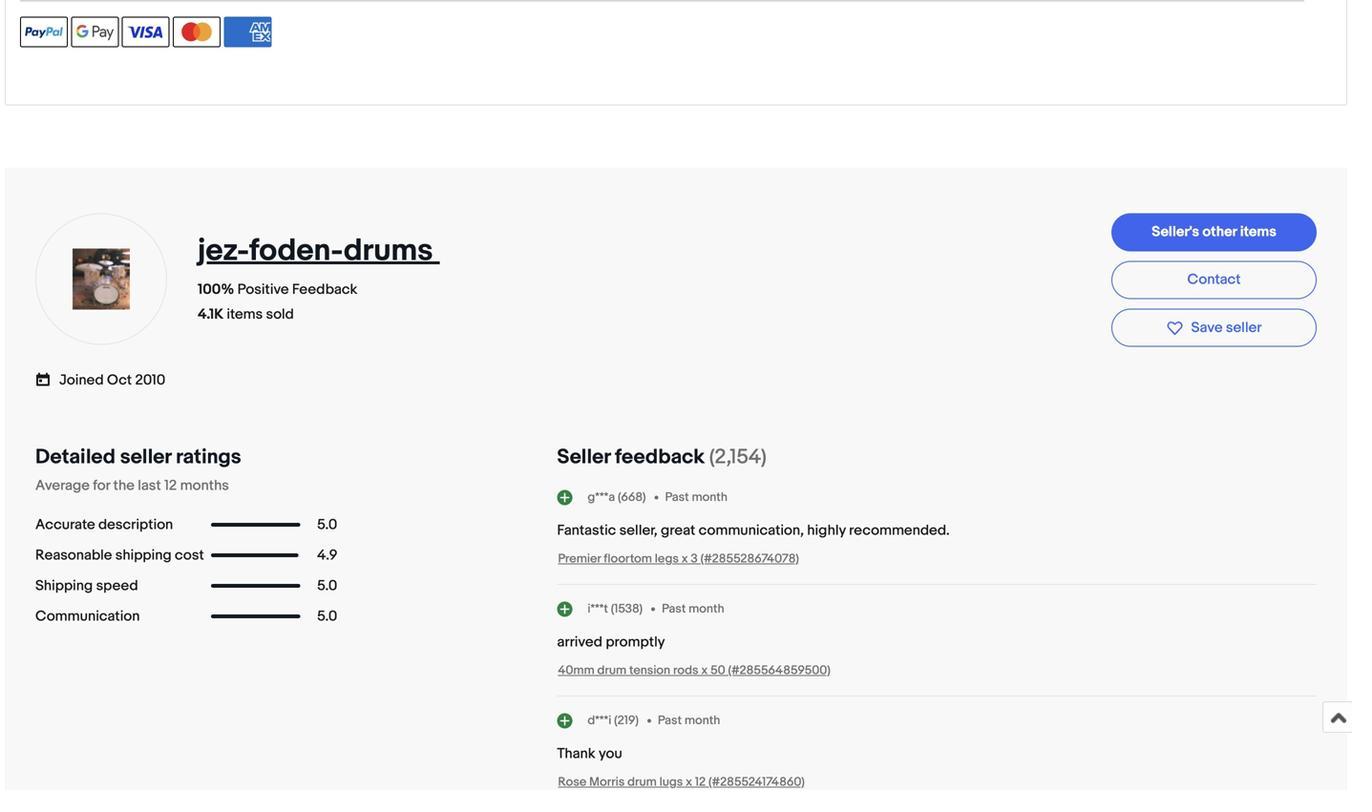 Task type: vqa. For each thing, say whether or not it's contained in the screenshot.
40MM DRUM TENSION RODS X 50 (#285564859500) link
yes



Task type: locate. For each thing, give the bounding box(es) containing it.
x
[[682, 552, 688, 567], [702, 664, 708, 679], [686, 776, 693, 791]]

seller inside button
[[1226, 319, 1262, 337]]

seller's
[[1152, 223, 1200, 241]]

0 vertical spatial 5.0
[[317, 517, 337, 534]]

speed
[[96, 578, 138, 595]]

foden-
[[249, 233, 344, 270]]

12 right 'lugs'
[[695, 776, 706, 791]]

drum down arrived promptly
[[598, 664, 627, 679]]

i***t (1538)
[[588, 602, 643, 617]]

joined oct 2010
[[59, 372, 166, 389]]

12 right last
[[164, 478, 177, 495]]

40mm drum tension rods x 50 (#285564859500) link
[[558, 664, 831, 679]]

save
[[1192, 319, 1223, 337]]

x for arrived promptly
[[702, 664, 708, 679]]

40mm drum tension rods x 50 (#285564859500)
[[558, 664, 831, 679]]

seller's other items link
[[1112, 213, 1317, 252]]

d***i (219)
[[588, 714, 639, 729]]

past up great
[[665, 490, 689, 505]]

past
[[665, 490, 689, 505], [662, 602, 686, 617], [658, 714, 682, 729]]

rose
[[558, 776, 587, 791]]

past month down the 3 in the bottom right of the page
[[662, 602, 725, 617]]

month for seller,
[[692, 490, 728, 505]]

items down positive
[[227, 306, 263, 323]]

items inside 100% positive feedback 4.1k items sold
[[227, 306, 263, 323]]

0 vertical spatial seller
[[1226, 319, 1262, 337]]

average for the last 12 months
[[35, 478, 229, 495]]

arrived promptly
[[557, 634, 665, 652]]

100%
[[198, 281, 234, 299]]

0 vertical spatial 12
[[164, 478, 177, 495]]

1 horizontal spatial 12
[[695, 776, 706, 791]]

seller up last
[[120, 445, 171, 470]]

(#285524174860)
[[709, 776, 805, 791]]

paypal image
[[20, 17, 68, 47]]

(#285528674078)
[[701, 552, 799, 567]]

feedback
[[292, 281, 358, 299]]

past month
[[665, 490, 728, 505], [662, 602, 725, 617], [658, 714, 721, 729]]

text__icon wrapper image
[[35, 370, 59, 388]]

(2,154)
[[710, 445, 767, 470]]

communication,
[[699, 523, 804, 540]]

jez foden drums image
[[73, 249, 130, 310]]

arrived
[[557, 634, 603, 652]]

drum
[[598, 664, 627, 679], [628, 776, 657, 791]]

items
[[1241, 223, 1277, 241], [227, 306, 263, 323]]

0 horizontal spatial items
[[227, 306, 263, 323]]

morris
[[590, 776, 625, 791]]

save seller button
[[1112, 309, 1317, 347]]

12
[[164, 478, 177, 495], [695, 776, 706, 791]]

0 vertical spatial month
[[692, 490, 728, 505]]

50
[[711, 664, 726, 679]]

past right (1538)
[[662, 602, 686, 617]]

0 horizontal spatial drum
[[598, 664, 627, 679]]

2 vertical spatial past month
[[658, 714, 721, 729]]

1 5.0 from the top
[[317, 517, 337, 534]]

0 vertical spatial past
[[665, 490, 689, 505]]

1 vertical spatial month
[[689, 602, 725, 617]]

month
[[692, 490, 728, 505], [689, 602, 725, 617], [685, 714, 721, 729]]

i***t
[[588, 602, 608, 617]]

month up great
[[692, 490, 728, 505]]

month down 40mm drum tension rods x 50 (#285564859500)
[[685, 714, 721, 729]]

x left the 3 in the bottom right of the page
[[682, 552, 688, 567]]

3
[[691, 552, 698, 567]]

(668)
[[618, 490, 646, 505]]

x left 50
[[702, 664, 708, 679]]

(219)
[[614, 714, 639, 729]]

5.0
[[317, 517, 337, 534], [317, 578, 337, 595], [317, 609, 337, 626]]

past month for you
[[658, 714, 721, 729]]

4.9
[[317, 547, 338, 565]]

1 vertical spatial drum
[[628, 776, 657, 791]]

0 vertical spatial items
[[1241, 223, 1277, 241]]

drums
[[344, 233, 433, 270]]

month down the 3 in the bottom right of the page
[[689, 602, 725, 617]]

2 vertical spatial x
[[686, 776, 693, 791]]

jez-foden-drums link
[[198, 233, 440, 270]]

2 vertical spatial month
[[685, 714, 721, 729]]

1 vertical spatial seller
[[120, 445, 171, 470]]

1 vertical spatial 5.0
[[317, 578, 337, 595]]

2 vertical spatial past
[[658, 714, 682, 729]]

1 vertical spatial x
[[702, 664, 708, 679]]

seller for save
[[1226, 319, 1262, 337]]

for
[[93, 478, 110, 495]]

0 vertical spatial past month
[[665, 490, 728, 505]]

1 horizontal spatial seller
[[1226, 319, 1262, 337]]

items right other
[[1241, 223, 1277, 241]]

1 vertical spatial past month
[[662, 602, 725, 617]]

great
[[661, 523, 696, 540]]

shipping
[[35, 578, 93, 595]]

past month down 'rods'
[[658, 714, 721, 729]]

lugs
[[660, 776, 683, 791]]

save seller
[[1192, 319, 1262, 337]]

visa image
[[122, 17, 170, 47]]

ratings
[[176, 445, 241, 470]]

5.0 for speed
[[317, 578, 337, 595]]

2 5.0 from the top
[[317, 578, 337, 595]]

2 vertical spatial 5.0
[[317, 609, 337, 626]]

premier
[[558, 552, 601, 567]]

jez-
[[198, 233, 249, 270]]

accurate description
[[35, 517, 173, 534]]

seller
[[1226, 319, 1262, 337], [120, 445, 171, 470]]

past month up great
[[665, 490, 728, 505]]

sold
[[266, 306, 294, 323]]

0 horizontal spatial seller
[[120, 445, 171, 470]]

1 vertical spatial items
[[227, 306, 263, 323]]

thank
[[557, 746, 596, 763]]

premier floortom legs x 3 (#285528674078) link
[[558, 552, 799, 567]]

drum left 'lugs'
[[628, 776, 657, 791]]

1 vertical spatial past
[[662, 602, 686, 617]]

x right 'lugs'
[[686, 776, 693, 791]]

you
[[599, 746, 623, 763]]

seller for detailed
[[120, 445, 171, 470]]

communication
[[35, 609, 140, 626]]

seller right save
[[1226, 319, 1262, 337]]

past right the (219)
[[658, 714, 682, 729]]



Task type: describe. For each thing, give the bounding box(es) containing it.
past for you
[[658, 714, 682, 729]]

4.1k
[[198, 306, 224, 323]]

g***a (668)
[[588, 490, 646, 505]]

month for you
[[685, 714, 721, 729]]

fantastic seller, great communication, highly recommended.
[[557, 523, 950, 540]]

(1538)
[[611, 602, 643, 617]]

months
[[180, 478, 229, 495]]

american express image
[[224, 17, 272, 47]]

past for promptly
[[662, 602, 686, 617]]

tension
[[630, 664, 671, 679]]

rose morris drum lugs x 12 (#285524174860)
[[558, 776, 805, 791]]

5.0 for description
[[317, 517, 337, 534]]

promptly
[[606, 634, 665, 652]]

average
[[35, 478, 90, 495]]

fantastic
[[557, 523, 616, 540]]

seller
[[557, 445, 611, 470]]

premier floortom legs x 3 (#285528674078)
[[558, 552, 799, 567]]

past month for promptly
[[662, 602, 725, 617]]

month for promptly
[[689, 602, 725, 617]]

legs
[[655, 552, 679, 567]]

2010
[[135, 372, 166, 389]]

google pay image
[[71, 17, 119, 47]]

0 vertical spatial drum
[[598, 664, 627, 679]]

positive
[[237, 281, 289, 299]]

0 horizontal spatial 12
[[164, 478, 177, 495]]

recommended.
[[849, 523, 950, 540]]

40mm
[[558, 664, 595, 679]]

seller,
[[620, 523, 658, 540]]

x for thank you
[[686, 776, 693, 791]]

reasonable
[[35, 547, 112, 565]]

d***i
[[588, 714, 612, 729]]

reasonable shipping cost
[[35, 547, 204, 565]]

past for seller,
[[665, 490, 689, 505]]

thank you
[[557, 746, 623, 763]]

detailed
[[35, 445, 116, 470]]

rose morris drum lugs x 12 (#285524174860) link
[[558, 776, 805, 791]]

feedback
[[615, 445, 705, 470]]

jez-foden-drums
[[198, 233, 433, 270]]

oct
[[107, 372, 132, 389]]

the
[[113, 478, 135, 495]]

1 horizontal spatial drum
[[628, 776, 657, 791]]

shipping speed
[[35, 578, 138, 595]]

description
[[98, 517, 173, 534]]

0 vertical spatial x
[[682, 552, 688, 567]]

3 5.0 from the top
[[317, 609, 337, 626]]

shipping
[[115, 547, 172, 565]]

(#285564859500)
[[728, 664, 831, 679]]

floortom
[[604, 552, 652, 567]]

g***a
[[588, 490, 615, 505]]

seller feedback (2,154)
[[557, 445, 767, 470]]

joined
[[59, 372, 104, 389]]

detailed seller ratings
[[35, 445, 241, 470]]

accurate
[[35, 517, 95, 534]]

last
[[138, 478, 161, 495]]

1 horizontal spatial items
[[1241, 223, 1277, 241]]

other
[[1203, 223, 1238, 241]]

rods
[[673, 664, 699, 679]]

cost
[[175, 547, 204, 565]]

seller's other items
[[1152, 223, 1277, 241]]

1 vertical spatial 12
[[695, 776, 706, 791]]

highly
[[808, 523, 846, 540]]

contact
[[1188, 271, 1241, 288]]

master card image
[[173, 17, 221, 47]]

100% positive feedback 4.1k items sold
[[198, 281, 358, 323]]

past month for seller,
[[665, 490, 728, 505]]

contact link
[[1112, 261, 1317, 299]]



